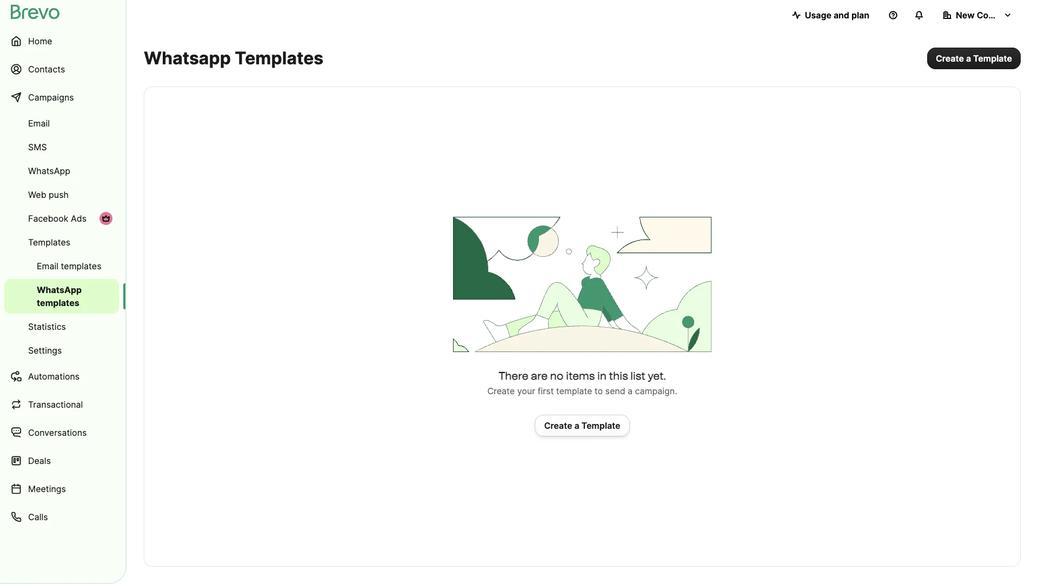 Task type: describe. For each thing, give the bounding box(es) containing it.
calls
[[28, 512, 48, 522]]

facebook ads link
[[4, 208, 119, 229]]

1 vertical spatial templates
[[28, 237, 70, 248]]

automations
[[28, 371, 80, 382]]

calls link
[[4, 504, 119, 530]]

whatsapp link
[[4, 160, 119, 182]]

plan
[[852, 10, 870, 21]]

web
[[28, 189, 46, 200]]

templates link
[[4, 231, 119, 253]]

0 vertical spatial create a template button
[[928, 48, 1021, 69]]

templates for email templates
[[61, 261, 101, 272]]

send
[[606, 386, 626, 396]]

items
[[566, 369, 595, 382]]

campaign.
[[635, 386, 677, 396]]

contacts link
[[4, 56, 119, 82]]

conversations
[[28, 427, 87, 438]]

statistics link
[[4, 316, 119, 338]]

there
[[499, 369, 529, 382]]

sms link
[[4, 136, 119, 158]]

new
[[956, 10, 975, 21]]

home link
[[4, 28, 119, 54]]

whatsapp templates
[[37, 284, 82, 308]]

settings link
[[4, 340, 119, 361]]

whatsapp for whatsapp
[[28, 166, 70, 176]]

whatsapp templates
[[144, 48, 324, 69]]

templates for whatsapp templates
[[37, 297, 79, 308]]

web push
[[28, 189, 69, 200]]

facebook
[[28, 213, 68, 224]]

contacts
[[28, 64, 65, 75]]

email link
[[4, 113, 119, 134]]

web push link
[[4, 184, 119, 206]]

a for the bottommost create a template button
[[575, 420, 580, 431]]

yet.
[[648, 369, 666, 382]]

a inside there are no items in this list yet. create your first template to send a campaign.
[[628, 386, 633, 396]]

email templates link
[[4, 255, 119, 277]]

deals
[[28, 455, 51, 466]]

create a template for top create a template button
[[936, 53, 1013, 64]]

new company button
[[935, 4, 1021, 26]]

create for the bottommost create a template button
[[544, 420, 572, 431]]

usage
[[805, 10, 832, 21]]

create for top create a template button
[[936, 53, 964, 64]]



Task type: vqa. For each thing, say whether or not it's contained in the screenshot.
HTML
no



Task type: locate. For each thing, give the bounding box(es) containing it.
campaigns link
[[4, 84, 119, 110]]

create inside there are no items in this list yet. create your first template to send a campaign.
[[488, 386, 515, 396]]

email down templates link
[[37, 261, 58, 272]]

automations link
[[4, 363, 119, 389]]

2 vertical spatial a
[[575, 420, 580, 431]]

1 horizontal spatial templates
[[235, 48, 324, 69]]

to
[[595, 386, 603, 396]]

2 horizontal spatial a
[[966, 53, 971, 64]]

1 vertical spatial template
[[582, 420, 621, 431]]

create down first
[[544, 420, 572, 431]]

0 vertical spatial a
[[966, 53, 971, 64]]

1 vertical spatial a
[[628, 386, 633, 396]]

create down the there
[[488, 386, 515, 396]]

usage and plan button
[[784, 4, 878, 26]]

this
[[609, 369, 628, 382]]

0 vertical spatial templates
[[61, 261, 101, 272]]

email templates
[[37, 261, 101, 272]]

and
[[834, 10, 850, 21]]

a down template
[[575, 420, 580, 431]]

1 horizontal spatial create a template button
[[928, 48, 1021, 69]]

email for email templates
[[37, 261, 58, 272]]

campaigns
[[28, 92, 74, 103]]

create a template
[[936, 53, 1013, 64], [544, 420, 621, 431]]

0 horizontal spatial templates
[[28, 237, 70, 248]]

your
[[517, 386, 535, 396]]

1 horizontal spatial create
[[544, 420, 572, 431]]

email up sms
[[28, 118, 50, 129]]

0 horizontal spatial template
[[582, 420, 621, 431]]

1 vertical spatial create
[[488, 386, 515, 396]]

in
[[597, 369, 607, 382]]

create a template button
[[928, 48, 1021, 69], [535, 415, 630, 436]]

template
[[556, 386, 592, 396]]

1 vertical spatial email
[[37, 261, 58, 272]]

usage and plan
[[805, 10, 870, 21]]

meetings link
[[4, 476, 119, 502]]

whatsapp
[[28, 166, 70, 176], [37, 284, 82, 295]]

meetings
[[28, 484, 66, 494]]

0 vertical spatial whatsapp
[[28, 166, 70, 176]]

1 vertical spatial whatsapp
[[37, 284, 82, 295]]

ads
[[71, 213, 87, 224]]

first
[[538, 386, 554, 396]]

no
[[550, 369, 564, 382]]

create a template for the bottommost create a template button
[[544, 420, 621, 431]]

company
[[977, 10, 1017, 21]]

0 vertical spatial create a template
[[936, 53, 1013, 64]]

1 vertical spatial create a template
[[544, 420, 621, 431]]

push
[[49, 189, 69, 200]]

create down new
[[936, 53, 964, 64]]

there are no items in this list yet. create your first template to send a campaign.
[[488, 369, 677, 396]]

whatsapp up web push
[[28, 166, 70, 176]]

2 horizontal spatial create
[[936, 53, 964, 64]]

0 horizontal spatial create a template button
[[535, 415, 630, 436]]

home
[[28, 36, 52, 47]]

template down company
[[974, 53, 1013, 64]]

2 vertical spatial create
[[544, 420, 572, 431]]

1 horizontal spatial template
[[974, 53, 1013, 64]]

settings
[[28, 345, 62, 356]]

email for email
[[28, 118, 50, 129]]

template down to
[[582, 420, 621, 431]]

1 horizontal spatial a
[[628, 386, 633, 396]]

new company
[[956, 10, 1017, 21]]

deals link
[[4, 448, 119, 474]]

create
[[936, 53, 964, 64], [488, 386, 515, 396], [544, 420, 572, 431]]

1 vertical spatial create a template button
[[535, 415, 630, 436]]

whatsapp down email templates link
[[37, 284, 82, 295]]

create a template down new company button
[[936, 53, 1013, 64]]

1 vertical spatial templates
[[37, 297, 79, 308]]

templates inside whatsapp templates
[[37, 297, 79, 308]]

templates down templates link
[[61, 261, 101, 272]]

a
[[966, 53, 971, 64], [628, 386, 633, 396], [575, 420, 580, 431]]

0 vertical spatial templates
[[235, 48, 324, 69]]

a right send
[[628, 386, 633, 396]]

create a template button down template
[[535, 415, 630, 436]]

statistics
[[28, 321, 66, 332]]

transactional
[[28, 399, 83, 410]]

0 horizontal spatial create
[[488, 386, 515, 396]]

whatsapp templates link
[[4, 279, 119, 314]]

create a template button down new company button
[[928, 48, 1021, 69]]

list
[[631, 369, 646, 382]]

0 vertical spatial create
[[936, 53, 964, 64]]

0 vertical spatial email
[[28, 118, 50, 129]]

email
[[28, 118, 50, 129], [37, 261, 58, 272]]

create a template down template
[[544, 420, 621, 431]]

0 horizontal spatial create a template
[[544, 420, 621, 431]]

sms
[[28, 142, 47, 153]]

conversations link
[[4, 420, 119, 446]]

template
[[974, 53, 1013, 64], [582, 420, 621, 431]]

facebook ads
[[28, 213, 87, 224]]

transactional link
[[4, 392, 119, 418]]

templates
[[61, 261, 101, 272], [37, 297, 79, 308]]

1 horizontal spatial create a template
[[936, 53, 1013, 64]]

a down new
[[966, 53, 971, 64]]

0 horizontal spatial a
[[575, 420, 580, 431]]

a for top create a template button
[[966, 53, 971, 64]]

templates up statistics link
[[37, 297, 79, 308]]

whatsapp for whatsapp templates
[[37, 284, 82, 295]]

left___rvooi image
[[102, 214, 110, 223]]

0 vertical spatial template
[[974, 53, 1013, 64]]

whatsapp
[[144, 48, 231, 69]]

templates
[[235, 48, 324, 69], [28, 237, 70, 248]]

are
[[531, 369, 548, 382]]



